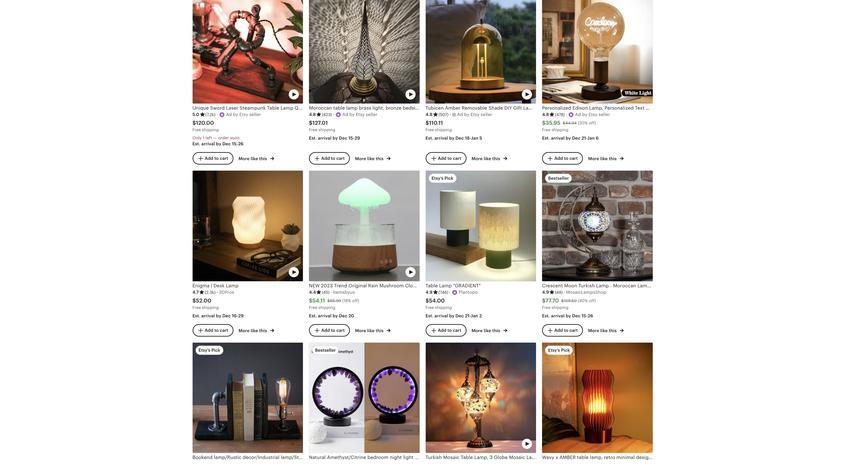 Task type: locate. For each thing, give the bounding box(es) containing it.
etsy's
[[432, 176, 444, 181], [199, 348, 210, 353], [548, 348, 560, 353]]

1 etsy's pick link from the left
[[193, 343, 303, 460]]

2 4.9 from the left
[[542, 290, 549, 295]]

1 horizontal spatial etsy's
[[432, 176, 444, 181]]

cart down est. arrival by dec 18-jan 5
[[453, 156, 461, 161]]

etsy's pick link
[[193, 343, 303, 460], [542, 343, 653, 460]]

arrival
[[318, 136, 332, 141], [435, 136, 448, 141], [551, 136, 565, 141], [201, 141, 215, 147], [201, 314, 215, 319], [318, 314, 332, 319], [435, 314, 448, 319], [551, 314, 565, 319]]

to for 52.00
[[214, 328, 219, 333]]

add to cart button for 77.70
[[542, 324, 583, 337]]

add for 127.01
[[321, 156, 330, 161]]

this for 52.00
[[259, 328, 267, 333]]

2 horizontal spatial pick
[[561, 348, 570, 353]]

pick for wavy x amber table lamp, retro minimal design, 3d printed with 99% recycled plastic - e27, e26, a19 led image
[[561, 348, 570, 353]]

$ down 5.0 on the left
[[193, 120, 196, 126]]

5.0
[[193, 112, 199, 117]]

free up only
[[193, 128, 201, 132]]

bestseller
[[548, 176, 569, 181], [315, 348, 336, 353]]

2 horizontal spatial 4.8
[[542, 112, 549, 117]]

· right (45)
[[331, 290, 332, 295]]

$ for 120.00
[[193, 120, 196, 126]]

est. down 35.95
[[542, 136, 550, 141]]

65.99
[[330, 299, 341, 303]]

· for 77.70
[[564, 290, 565, 295]]

0 horizontal spatial 21-
[[465, 314, 471, 319]]

arrival for 52.00
[[201, 314, 215, 319]]

tubicen amber removable shade diy gift lamp, rechargeable table lamp, touch dimmable bedside nightstand lamp, cordless ambient night light image
[[426, 0, 536, 104]]

4.8
[[309, 112, 316, 117], [426, 112, 433, 117], [542, 112, 549, 117]]

off) inside $ 77.70 $ 129.50 (40% off) free shipping
[[589, 299, 596, 303]]

more like this for 54.00
[[472, 328, 501, 333]]

free inside $ 52.00 free shipping
[[193, 305, 201, 310]]

0 vertical spatial bestseller
[[548, 176, 569, 181]]

4.8 up 110.11 on the right top
[[426, 112, 433, 117]]

cart down est. arrival by dec 15-26
[[570, 328, 578, 333]]

by for 54.00
[[449, 314, 455, 319]]

free down '77.70'
[[542, 305, 551, 310]]

free down 54.11
[[309, 305, 318, 310]]

0 horizontal spatial etsy's
[[199, 348, 210, 353]]

to for 127.01
[[331, 156, 335, 161]]

product video element for 110.11
[[426, 0, 536, 104]]

1 horizontal spatial 4.9
[[542, 290, 549, 295]]

add to cart for 77.70
[[555, 328, 578, 333]]

free down 52.00
[[193, 305, 201, 310]]

more for 54.00
[[472, 328, 483, 333]]

$ inside the $ 120.00 free shipping
[[193, 120, 196, 126]]

by for 35.95
[[566, 136, 571, 141]]

to
[[214, 156, 219, 161], [331, 156, 335, 161], [448, 156, 452, 161], [564, 156, 569, 161], [214, 328, 219, 333], [331, 328, 335, 333], [448, 328, 452, 333], [564, 328, 569, 333]]

by down $ 127.01 free shipping
[[333, 136, 338, 141]]

$ down (45)
[[327, 299, 330, 303]]

0 vertical spatial 21-
[[582, 136, 588, 141]]

to down est. arrival by dec 15-26
[[564, 328, 569, 333]]

add down est. arrival by dec 15-26
[[555, 328, 563, 333]]

· for 127.01
[[333, 112, 334, 117]]

est. down only
[[193, 141, 200, 147]]

by down the "$ 54.00 free shipping"
[[449, 314, 455, 319]]

jan
[[471, 136, 479, 141], [588, 136, 595, 141], [471, 314, 478, 319]]

$ down (48)
[[562, 299, 564, 303]]

shipping down 127.01
[[319, 128, 335, 132]]

4.9
[[426, 290, 433, 295], [542, 290, 549, 295]]

(48)
[[555, 290, 563, 295]]

cart for 35.95
[[570, 156, 578, 161]]

$ 35.95 $ 44.94 (20% off) free shipping
[[542, 120, 596, 132]]

add to cart down est. arrival by dec 21-jan 6
[[555, 156, 578, 161]]

4.9 for 77.70
[[542, 290, 549, 295]]

to down est. arrival by dec 20
[[331, 328, 335, 333]]

1 horizontal spatial 26
[[588, 314, 593, 319]]

arrival down left
[[201, 141, 215, 147]]

more like this for 35.95
[[588, 156, 618, 161]]

shipping down 110.11 on the right top
[[435, 128, 452, 132]]

crescent moon turkish lamp - moroccan lamps, desk lights, table lamp, decorative bedroom, living room, office  lamps, best unique gift light image
[[542, 171, 653, 281]]

arrival down $ 52.00 free shipping
[[201, 314, 215, 319]]

2 horizontal spatial 15-
[[582, 314, 588, 319]]

etsy's pick
[[432, 176, 454, 181], [199, 348, 220, 353], [548, 348, 570, 353]]

off) right (20%
[[589, 121, 596, 126]]

$ down (478)
[[563, 121, 566, 126]]

by for 77.70
[[566, 314, 571, 319]]

26 down (40%
[[588, 314, 593, 319]]

product video element
[[193, 0, 303, 104], [309, 0, 420, 104], [426, 0, 536, 104], [193, 171, 303, 281], [309, 171, 420, 281], [426, 343, 536, 453]]

arrival down the "$ 54.00 free shipping"
[[435, 314, 448, 319]]

to down est. arrival by dec 21-jan 6
[[564, 156, 569, 161]]

add to cart button for 110.11
[[426, 152, 466, 165]]

$ for 127.01
[[309, 120, 313, 126]]

0 horizontal spatial 26
[[238, 141, 244, 147]]

this for 110.11
[[492, 156, 500, 161]]

add to cart
[[205, 156, 228, 161], [321, 156, 345, 161], [438, 156, 461, 161], [555, 156, 578, 161], [205, 328, 228, 333], [321, 328, 345, 333], [438, 328, 461, 333], [555, 328, 578, 333]]

shipping inside the "$ 54.00 free shipping"
[[435, 305, 452, 310]]

free down 110.11 on the right top
[[426, 128, 434, 132]]

add down est. arrival by dec 18-jan 5
[[438, 156, 447, 161]]

29 for 127.01
[[355, 136, 360, 141]]

dec
[[339, 136, 347, 141], [456, 136, 464, 141], [572, 136, 581, 141], [223, 141, 231, 147], [223, 314, 231, 319], [339, 314, 347, 319], [456, 314, 464, 319], [572, 314, 581, 319]]

by down $ 54.11 $ 65.99 (18% off) free shipping
[[333, 314, 338, 319]]

1 horizontal spatial etsy's pick link
[[542, 343, 653, 460]]

shipping down 54.00
[[435, 305, 452, 310]]

$ up est. arrival by dec 15-29
[[309, 120, 313, 126]]

cart down est. arrival by dec 15-29
[[336, 156, 345, 161]]

arrival down '77.70'
[[551, 314, 565, 319]]

· right (746)
[[449, 290, 451, 295]]

by down $ 77.70 $ 129.50 (40% off) free shipping in the right of the page
[[566, 314, 571, 319]]

lamp
[[226, 283, 239, 288], [439, 283, 452, 288]]

est. arrival by dec 15-29
[[309, 136, 360, 141]]

add to cart for 54.11
[[321, 328, 345, 333]]

$ for 54.00
[[426, 298, 429, 304]]

1 horizontal spatial 15-
[[349, 136, 355, 141]]

· for 110.11
[[450, 112, 451, 117]]

off) for 77.70
[[589, 299, 596, 303]]

0 vertical spatial 26
[[238, 141, 244, 147]]

add to cart button down est. arrival by dec 15-29
[[309, 152, 350, 165]]

|
[[211, 283, 212, 288]]

shipping up left
[[202, 128, 219, 132]]

cart down est. arrival by dec 21-jan 6
[[570, 156, 578, 161]]

1 vertical spatial bestseller
[[315, 348, 336, 353]]

$ inside $ 110.11 free shipping
[[426, 120, 429, 126]]

to for 54.11
[[331, 328, 335, 333]]

product video element for 52.00
[[193, 171, 303, 281]]

off) right (18%
[[352, 299, 359, 303]]

jan for 54.00
[[471, 314, 478, 319]]

4.9 down table
[[426, 290, 433, 295]]

etsy's for the table lamp "gradient" "image"
[[432, 176, 444, 181]]

$ down 4.4 at the left bottom
[[309, 298, 313, 304]]

21- for 35.95
[[582, 136, 588, 141]]

arrival down $ 110.11 free shipping
[[435, 136, 448, 141]]

add to cart button for 127.01
[[309, 152, 350, 165]]

· for 54.00
[[449, 290, 451, 295]]

add down est. arrival by dec 16-29
[[205, 328, 213, 333]]

this for 35.95
[[609, 156, 617, 161]]

more like this for 52.00
[[239, 328, 268, 333]]

· right (507)
[[450, 112, 451, 117]]

soon
[[230, 136, 240, 141]]

5
[[480, 136, 482, 141]]

21- left 6
[[582, 136, 588, 141]]

to for 77.70
[[564, 328, 569, 333]]

est. down $ 110.11 free shipping
[[426, 136, 434, 141]]

this
[[259, 156, 267, 161], [376, 156, 384, 161], [492, 156, 500, 161], [609, 156, 617, 161], [259, 328, 267, 333], [376, 328, 384, 333], [492, 328, 500, 333], [609, 328, 617, 333]]

pick
[[445, 176, 454, 181], [212, 348, 220, 353], [561, 348, 570, 353]]

2
[[479, 314, 482, 319]]

to down est. arrival by dec 16-29
[[214, 328, 219, 333]]

120.00
[[196, 120, 214, 126]]

free down 54.00
[[426, 305, 434, 310]]

off) inside $ 35.95 $ 44.94 (20% off) free shipping
[[589, 121, 596, 126]]

est. for 54.11
[[309, 314, 317, 319]]

cart
[[220, 156, 228, 161], [336, 156, 345, 161], [453, 156, 461, 161], [570, 156, 578, 161], [220, 328, 228, 333], [336, 328, 345, 333], [453, 328, 461, 333], [570, 328, 578, 333]]

off) right (40%
[[589, 299, 596, 303]]

free inside $ 127.01 free shipping
[[309, 128, 318, 132]]

more like this link
[[239, 155, 274, 162], [355, 155, 391, 162], [472, 155, 508, 162], [588, 155, 624, 162], [239, 327, 274, 334], [355, 327, 391, 334], [472, 327, 508, 334], [588, 327, 624, 334]]

· for 54.11
[[331, 290, 332, 295]]

add down the est. arrival by dec 21-jan 2
[[438, 328, 447, 333]]

4.8 up 127.01
[[309, 112, 316, 117]]

2 horizontal spatial etsy's pick
[[548, 348, 570, 353]]

cart for 54.00
[[453, 328, 461, 333]]

est. down $ 52.00 free shipping
[[193, 314, 200, 319]]

add to cart button for 54.11
[[309, 324, 350, 337]]

$
[[193, 120, 196, 126], [309, 120, 313, 126], [426, 120, 429, 126], [542, 120, 546, 126], [563, 121, 566, 126], [193, 298, 196, 304], [309, 298, 313, 304], [426, 298, 429, 304], [542, 298, 546, 304], [327, 299, 330, 303], [562, 299, 564, 303]]

(18%
[[342, 299, 351, 303]]

add to cart for 127.01
[[321, 156, 345, 161]]

pick for bookend lamp/rustic decor/industrial lamp/steampunk light/unique lamp/housewarming/gift for men & book lover/bedside lamp/desk accessories image
[[212, 348, 220, 353]]

add to cart button down the est. arrival by dec 21-jan 2
[[426, 324, 466, 337]]

1 vertical spatial 15-
[[232, 141, 238, 147]]

cart for 54.11
[[336, 328, 345, 333]]

table
[[426, 283, 438, 288]]

enigma
[[193, 283, 210, 288]]

more
[[239, 156, 250, 161], [355, 156, 366, 161], [472, 156, 483, 161], [588, 156, 599, 161], [239, 328, 250, 333], [355, 328, 366, 333], [472, 328, 483, 333], [588, 328, 599, 333]]

$ 77.70 $ 129.50 (40% off) free shipping
[[542, 298, 596, 310]]

add to cart button
[[193, 152, 233, 165], [309, 152, 350, 165], [426, 152, 466, 165], [542, 152, 583, 165], [193, 324, 233, 337], [309, 324, 350, 337], [426, 324, 466, 337], [542, 324, 583, 337]]

by down —
[[216, 141, 221, 147]]

29
[[355, 136, 360, 141], [238, 314, 244, 319]]

est. down '77.70'
[[542, 314, 550, 319]]

0 horizontal spatial 29
[[238, 314, 244, 319]]

2 horizontal spatial etsy's
[[548, 348, 560, 353]]

add to cart button for 35.95
[[542, 152, 583, 165]]

$ inside the "$ 54.00 free shipping"
[[426, 298, 429, 304]]

4.7
[[193, 290, 199, 295]]

(45)
[[322, 290, 330, 295]]

52.00
[[196, 298, 211, 304]]

add to cart button down est. arrival by dec 20
[[309, 324, 350, 337]]

add to cart button down est. arrival by dec 15-26
[[542, 324, 583, 337]]

etsy's pick for wavy x amber table lamp, retro minimal design, 3d printed with 99% recycled plastic - e27, e26, a19 led image
[[548, 348, 570, 353]]

shipping inside $ 54.11 $ 65.99 (18% off) free shipping
[[319, 305, 335, 310]]

4.9 up '77.70'
[[542, 290, 549, 295]]

21- left '2'
[[465, 314, 471, 319]]

free inside $ 35.95 $ 44.94 (20% off) free shipping
[[542, 128, 551, 132]]

—
[[213, 136, 217, 141]]

more like this link for 110.11
[[472, 155, 508, 162]]

to for 35.95
[[564, 156, 569, 161]]

enigma | desk lamp
[[193, 283, 239, 288]]

est. inside only 1 left — order soon est. arrival by dec 15-26
[[193, 141, 200, 147]]

2 lamp from the left
[[439, 283, 452, 288]]

cart down only 1 left — order soon est. arrival by dec 15-26
[[220, 156, 228, 161]]

1 4.8 from the left
[[309, 112, 316, 117]]

· right (48)
[[564, 290, 565, 295]]

(507)
[[439, 112, 449, 117]]

by for 127.01
[[333, 136, 338, 141]]

add
[[205, 156, 213, 161], [321, 156, 330, 161], [438, 156, 447, 161], [555, 156, 563, 161], [205, 328, 213, 333], [321, 328, 330, 333], [438, 328, 447, 333], [555, 328, 563, 333]]

add to cart down est. arrival by dec 16-29
[[205, 328, 228, 333]]

1 4.9 from the left
[[426, 290, 433, 295]]

0 horizontal spatial etsy's pick link
[[193, 343, 303, 460]]

by left 18-
[[449, 136, 455, 141]]

· right (478)
[[566, 112, 567, 117]]

add to cart down the est. arrival by dec 21-jan 2
[[438, 328, 461, 333]]

$ left "44.94" at the right top of page
[[542, 120, 546, 126]]

$ inside $ 52.00 free shipping
[[193, 298, 196, 304]]

26 down soon
[[238, 141, 244, 147]]

add to cart down est. arrival by dec 20
[[321, 328, 345, 333]]

18-
[[465, 136, 471, 141]]

free inside $ 77.70 $ 129.50 (40% off) free shipping
[[542, 305, 551, 310]]

1 horizontal spatial etsy's pick
[[432, 176, 454, 181]]

pick for the table lamp "gradient" "image"
[[445, 176, 454, 181]]

off) inside $ 54.11 $ 65.99 (18% off) free shipping
[[352, 299, 359, 303]]

1 horizontal spatial pick
[[445, 176, 454, 181]]

1 horizontal spatial 29
[[355, 136, 360, 141]]

only 1 left — order soon est. arrival by dec 15-26
[[193, 136, 244, 147]]

shipping
[[202, 128, 219, 132], [319, 128, 335, 132], [435, 128, 452, 132], [552, 128, 569, 132], [202, 305, 219, 310], [319, 305, 335, 310], [435, 305, 452, 310], [552, 305, 569, 310]]

· down enigma | desk lamp
[[217, 290, 218, 295]]

21-
[[582, 136, 588, 141], [465, 314, 471, 319]]

$ 120.00 free shipping
[[193, 120, 219, 132]]

arrival for 77.70
[[551, 314, 565, 319]]

like
[[251, 156, 258, 161], [367, 156, 375, 161], [484, 156, 491, 161], [601, 156, 608, 161], [251, 328, 258, 333], [367, 328, 375, 333], [484, 328, 491, 333], [601, 328, 608, 333]]

jan left 5 on the right top of the page
[[471, 136, 479, 141]]

bestseller link
[[309, 343, 420, 460]]

1 horizontal spatial 21-
[[582, 136, 588, 141]]

free down 127.01
[[309, 128, 318, 132]]

2 4.8 from the left
[[426, 112, 433, 117]]

cart for 127.01
[[336, 156, 345, 161]]

·
[[217, 112, 218, 117], [333, 112, 334, 117], [450, 112, 451, 117], [566, 112, 567, 117], [217, 290, 218, 295], [331, 290, 332, 295], [449, 290, 451, 295], [564, 290, 565, 295]]

this for 54.00
[[492, 328, 500, 333]]

etsy's pick for bookend lamp/rustic decor/industrial lamp/steampunk light/unique lamp/housewarming/gift for men & book lover/bedside lamp/desk accessories image
[[199, 348, 220, 353]]

this for 77.70
[[609, 328, 617, 333]]

$ down table
[[426, 298, 429, 304]]

0 horizontal spatial etsy's pick
[[199, 348, 220, 353]]

est.
[[309, 136, 317, 141], [426, 136, 434, 141], [542, 136, 550, 141], [193, 141, 200, 147], [193, 314, 200, 319], [309, 314, 317, 319], [426, 314, 434, 319], [542, 314, 550, 319]]

21- for 54.00
[[465, 314, 471, 319]]

$ down 4.7
[[193, 298, 196, 304]]

0 horizontal spatial 15-
[[232, 141, 238, 147]]

0 horizontal spatial 4.8
[[309, 112, 316, 117]]

arrival down $ 127.01 free shipping
[[318, 136, 332, 141]]

0 vertical spatial 15-
[[349, 136, 355, 141]]

arrival inside only 1 left — order soon est. arrival by dec 15-26
[[201, 141, 215, 147]]

127.01
[[313, 120, 328, 126]]

add to cart for 110.11
[[438, 156, 461, 161]]

add down est. arrival by dec 15-29
[[321, 156, 330, 161]]

110.11
[[429, 120, 443, 126]]

like for 54.11
[[367, 328, 375, 333]]

129.50
[[564, 299, 577, 303]]

1 horizontal spatial lamp
[[439, 283, 452, 288]]

0 horizontal spatial 4.9
[[426, 290, 433, 295]]

arrival for 54.00
[[435, 314, 448, 319]]

0 horizontal spatial pick
[[212, 348, 220, 353]]

free
[[193, 128, 201, 132], [309, 128, 318, 132], [426, 128, 434, 132], [542, 128, 551, 132], [193, 305, 201, 310], [309, 305, 318, 310], [426, 305, 434, 310], [542, 305, 551, 310]]

$ for 35.95
[[542, 120, 546, 126]]

dec for 77.70
[[572, 314, 581, 319]]

lamp up (746)
[[439, 283, 452, 288]]

$ left 129.50
[[542, 298, 546, 304]]

dec for 127.01
[[339, 136, 347, 141]]

add for 77.70
[[555, 328, 563, 333]]

to down est. arrival by dec 18-jan 5
[[448, 156, 452, 161]]

to down only 1 left — order soon est. arrival by dec 15-26
[[214, 156, 219, 161]]

$ inside $ 127.01 free shipping
[[309, 120, 313, 126]]

more like this link for 35.95
[[588, 155, 624, 162]]

0 horizontal spatial lamp
[[226, 283, 239, 288]]

shipping down 35.95
[[552, 128, 569, 132]]

shipping down 52.00
[[202, 305, 219, 310]]

15-
[[349, 136, 355, 141], [232, 141, 238, 147], [582, 314, 588, 319]]

1 horizontal spatial 4.8
[[426, 112, 433, 117]]

by down $ 35.95 $ 44.94 (20% off) free shipping
[[566, 136, 571, 141]]

add to cart button for 54.00
[[426, 324, 466, 337]]

personalized edison lamp, personalized text bulb with base, custom text edison, vintage light bulbs,  retro edison lamp, christmas gift image
[[542, 0, 653, 104]]

unique sword laser steampunk table lamp quality hardwood base birthday gift dimmer desk lamp image
[[193, 0, 303, 104]]

arrival down $ 54.11 $ 65.99 (18% off) free shipping
[[318, 314, 332, 319]]

moroccan table lamp brass light, bronze bedside lamp, moroccan night light, handmade bedside lamp, boho lamp light decor, brass shade lamp image
[[309, 0, 420, 104]]

add down est. arrival by dec 21-jan 6
[[555, 156, 563, 161]]

arrival down 35.95
[[551, 136, 565, 141]]

0 horizontal spatial bestseller
[[315, 348, 336, 353]]

35.95
[[546, 120, 561, 126]]

cart down est. arrival by dec 16-29
[[220, 328, 228, 333]]

2 vertical spatial 15-
[[582, 314, 588, 319]]

more for 110.11
[[472, 156, 483, 161]]

· right the (7.2k)
[[217, 112, 218, 117]]

· right (423)
[[333, 112, 334, 117]]

shipping down '77.70'
[[552, 305, 569, 310]]

dec inside only 1 left — order soon est. arrival by dec 15-26
[[223, 141, 231, 147]]

54.00
[[429, 298, 445, 304]]

(478)
[[555, 112, 565, 117]]

add to cart button down est. arrival by dec 18-jan 5
[[426, 152, 466, 165]]

add to cart button down est. arrival by dec 21-jan 6
[[542, 152, 583, 165]]

add to cart down est. arrival by dec 15-29
[[321, 156, 345, 161]]

off)
[[589, 121, 596, 126], [352, 299, 359, 303], [589, 299, 596, 303]]

26
[[238, 141, 244, 147], [588, 314, 593, 319]]

1 vertical spatial 29
[[238, 314, 244, 319]]

to for 54.00
[[448, 328, 452, 333]]

6
[[596, 136, 599, 141]]

1 horizontal spatial bestseller
[[548, 176, 569, 181]]

to down the est. arrival by dec 21-jan 2
[[448, 328, 452, 333]]

0 vertical spatial 29
[[355, 136, 360, 141]]

etsy's for bookend lamp/rustic decor/industrial lamp/steampunk light/unique lamp/housewarming/gift for men & book lover/bedside lamp/desk accessories image
[[199, 348, 210, 353]]

1 lamp from the left
[[226, 283, 239, 288]]

add to cart button down only 1 left — order soon est. arrival by dec 15-26
[[193, 152, 233, 165]]

4.8 up 35.95
[[542, 112, 549, 117]]

turkish mosaic table lamp, 3 globe mosaic lamp set, turkish floor lamp, bedside lamp,  asylove new design, image
[[426, 343, 536, 453]]

more like this
[[239, 156, 268, 161], [355, 156, 385, 161], [472, 156, 501, 161], [588, 156, 618, 161], [239, 328, 268, 333], [355, 328, 385, 333], [472, 328, 501, 333], [588, 328, 618, 333]]

1 vertical spatial 26
[[588, 314, 593, 319]]

by
[[333, 136, 338, 141], [449, 136, 455, 141], [566, 136, 571, 141], [216, 141, 221, 147], [216, 314, 221, 319], [333, 314, 338, 319], [449, 314, 455, 319], [566, 314, 571, 319]]

cart down est. arrival by dec 20
[[336, 328, 345, 333]]

jan left '2'
[[471, 314, 478, 319]]

free inside $ 110.11 free shipping
[[426, 128, 434, 132]]

like for 54.00
[[484, 328, 491, 333]]

1 vertical spatial 21-
[[465, 314, 471, 319]]



Task type: describe. For each thing, give the bounding box(es) containing it.
(40%
[[578, 299, 588, 303]]

4.4
[[309, 290, 316, 295]]

free inside the "$ 54.00 free shipping"
[[426, 305, 434, 310]]

wavy x amber table lamp, retro minimal design, 3d printed with 99% recycled plastic - e27, e26, a19 led image
[[542, 343, 653, 453]]

29 for 52.00
[[238, 314, 244, 319]]

est. arrival by dec 15-26
[[542, 314, 593, 319]]

off) for 35.95
[[589, 121, 596, 126]]

shipping inside $ 35.95 $ 44.94 (20% off) free shipping
[[552, 128, 569, 132]]

like for 127.01
[[367, 156, 375, 161]]

jan for 110.11
[[471, 136, 479, 141]]

bestseller for natural amethyst/citrine bedroom night light lamp crystal lamp home decor energy crystal healing crysta halloween gift 1pc image at the left
[[315, 348, 336, 353]]

more like this for 54.11
[[355, 328, 385, 333]]

1
[[203, 136, 205, 141]]

bookend lamp/rustic decor/industrial lamp/steampunk light/unique lamp/housewarming/gift for men & book lover/bedside lamp/desk accessories image
[[193, 343, 303, 453]]

add to cart for 52.00
[[205, 328, 228, 333]]

more like this link for 77.70
[[588, 327, 624, 334]]

add for 54.11
[[321, 328, 330, 333]]

this for 54.11
[[376, 328, 384, 333]]

natural amethyst/citrine bedroom night light lamp crystal lamp home decor energy crystal healing crysta halloween gift 1pc image
[[309, 343, 420, 453]]

add to cart for 54.00
[[438, 328, 461, 333]]

etsy's pick for the table lamp "gradient" "image"
[[432, 176, 454, 181]]

est. for 110.11
[[426, 136, 434, 141]]

· for 35.95
[[566, 112, 567, 117]]

15- inside only 1 left — order soon est. arrival by dec 15-26
[[232, 141, 238, 147]]

16-
[[232, 314, 238, 319]]

· for 52.00
[[217, 290, 218, 295]]

more like this for 77.70
[[588, 328, 618, 333]]

by for 52.00
[[216, 314, 221, 319]]

44.94
[[566, 121, 577, 126]]

more like this for 127.01
[[355, 156, 385, 161]]

$ 54.11 $ 65.99 (18% off) free shipping
[[309, 298, 359, 310]]

by for 54.11
[[333, 314, 338, 319]]

more like this link for 54.11
[[355, 327, 391, 334]]

est. arrival by dec 20
[[309, 314, 354, 319]]

enigma | desk lamp image
[[193, 171, 303, 281]]

more like this link for 54.00
[[472, 327, 508, 334]]

"gradient"
[[453, 283, 481, 288]]

est. arrival by dec 18-jan 5
[[426, 136, 482, 141]]

20
[[349, 314, 354, 319]]

like for 110.11
[[484, 156, 491, 161]]

(746)
[[439, 290, 448, 295]]

add for 54.00
[[438, 328, 447, 333]]

add to cart down only 1 left — order soon est. arrival by dec 15-26
[[205, 156, 228, 161]]

4.8 for 110.11
[[426, 112, 433, 117]]

est. arrival by dec 21-jan 6
[[542, 136, 599, 141]]

like for 52.00
[[251, 328, 258, 333]]

jan for 35.95
[[588, 136, 595, 141]]

est. for 77.70
[[542, 314, 550, 319]]

free inside $ 54.11 $ 65.99 (18% off) free shipping
[[309, 305, 318, 310]]

(20%
[[578, 121, 588, 126]]

$ for 77.70
[[542, 298, 546, 304]]

54.11
[[313, 298, 325, 304]]

free inside the $ 120.00 free shipping
[[193, 128, 201, 132]]

26 inside only 1 left — order soon est. arrival by dec 15-26
[[238, 141, 244, 147]]

add to cart for 35.95
[[555, 156, 578, 161]]

more like this link for 52.00
[[239, 327, 274, 334]]

$ for 52.00
[[193, 298, 196, 304]]

order
[[218, 136, 229, 141]]

etsy's for wavy x amber table lamp, retro minimal design, 3d printed with 99% recycled plastic - e27, e26, a19 led image
[[548, 348, 560, 353]]

shipping inside $ 77.70 $ 129.50 (40% off) free shipping
[[552, 305, 569, 310]]

77.70
[[546, 298, 559, 304]]

add to cart button for 52.00
[[193, 324, 233, 337]]

more like this for 110.11
[[472, 156, 501, 161]]

by inside only 1 left — order soon est. arrival by dec 15-26
[[216, 141, 221, 147]]

3 4.8 from the left
[[542, 112, 549, 117]]

cart for 77.70
[[570, 328, 578, 333]]

left
[[206, 136, 212, 141]]

more for 52.00
[[239, 328, 250, 333]]

15- for 77.70
[[582, 314, 588, 319]]

(423)
[[322, 112, 332, 117]]

more like this link for 127.01
[[355, 155, 391, 162]]

dec for 110.11
[[456, 136, 464, 141]]

15- for 127.01
[[349, 136, 355, 141]]

shipping inside $ 52.00 free shipping
[[202, 305, 219, 310]]

desk
[[214, 283, 225, 288]]

shipping inside the $ 120.00 free shipping
[[202, 128, 219, 132]]

shipping inside $ 127.01 free shipping
[[319, 128, 335, 132]]

shipping inside $ 110.11 free shipping
[[435, 128, 452, 132]]

cart for 52.00
[[220, 328, 228, 333]]

add for 52.00
[[205, 328, 213, 333]]

2 etsy's pick link from the left
[[542, 343, 653, 460]]

product video element for 127.01
[[309, 0, 420, 104]]

table lamp "gradient"
[[426, 283, 481, 288]]

dec for 54.11
[[339, 314, 347, 319]]

$ 52.00 free shipping
[[193, 298, 219, 310]]

est. arrival by dec 21-jan 2
[[426, 314, 482, 319]]

only
[[193, 136, 202, 141]]

$ 110.11 free shipping
[[426, 120, 452, 132]]

$ 54.00 free shipping
[[426, 298, 452, 310]]

dec for 52.00
[[223, 314, 231, 319]]

to for 110.11
[[448, 156, 452, 161]]

$ 127.01 free shipping
[[309, 120, 335, 132]]

est. for 54.00
[[426, 314, 434, 319]]

4.8 for 127.01
[[309, 112, 316, 117]]

by for 110.11
[[449, 136, 455, 141]]

add down only 1 left — order soon est. arrival by dec 15-26
[[205, 156, 213, 161]]

est. for 127.01
[[309, 136, 317, 141]]

table lamp "gradient" image
[[426, 171, 536, 281]]

est. for 52.00
[[193, 314, 200, 319]]

(7.2k)
[[205, 112, 216, 117]]

like for 35.95
[[601, 156, 608, 161]]

new 2023 trend original rain mushroom cloud lamp humidifier diffuser raindrop sound night image
[[309, 171, 420, 281]]

est. arrival by dec 16-29
[[193, 314, 244, 319]]

(2.3k)
[[205, 290, 216, 295]]

4.9 for 54.00
[[426, 290, 433, 295]]

arrival for 54.11
[[318, 314, 332, 319]]

add for 110.11
[[438, 156, 447, 161]]

est. for 35.95
[[542, 136, 550, 141]]

arrival for 35.95
[[551, 136, 565, 141]]

product video element for 120.00
[[193, 0, 303, 104]]



Task type: vqa. For each thing, say whether or not it's contained in the screenshot.
Table Lamp "GRADIENT"
yes



